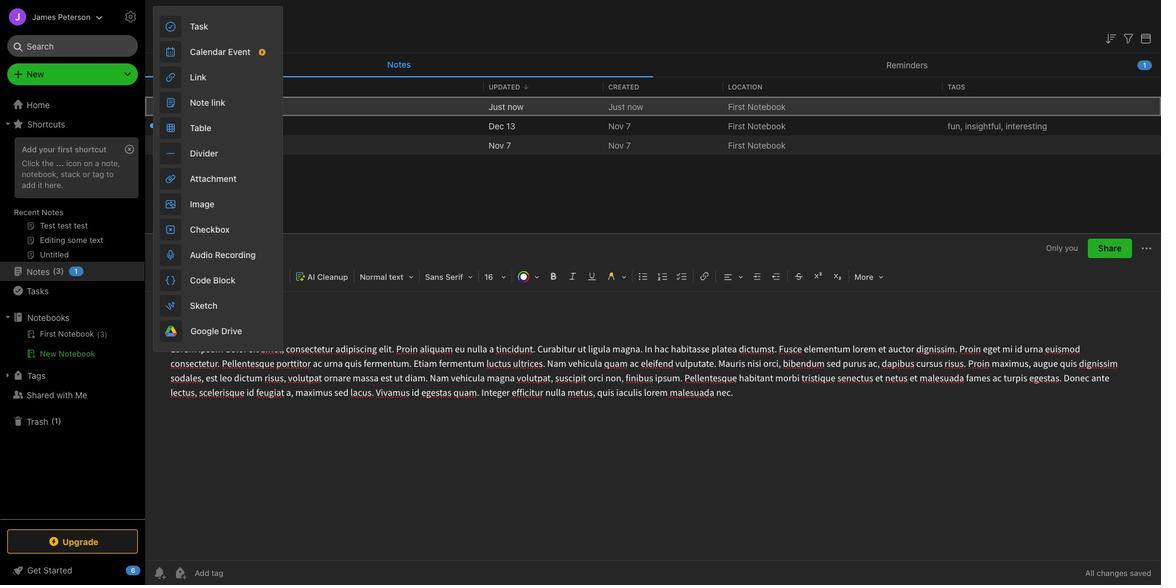 Task type: describe. For each thing, give the bounding box(es) containing it.
click to collapse image
[[141, 563, 150, 578]]

note link
[[190, 97, 225, 108]]

nov for nov 7
[[608, 140, 624, 150]]

james
[[32, 12, 56, 21]]

untitled
[[160, 140, 191, 150]]

More actions field
[[1140, 239, 1154, 258]]

share button
[[1088, 239, 1132, 258]]

trash
[[27, 416, 48, 427]]

editing
[[160, 121, 187, 131]]

notebook inside button
[[59, 349, 95, 359]]

sketch link
[[154, 293, 283, 319]]

tasks button
[[0, 281, 145, 301]]

2 just from the left
[[608, 101, 625, 112]]

More field
[[850, 268, 888, 286]]

test
[[160, 101, 176, 112]]

...
[[56, 158, 64, 168]]

calendar
[[190, 47, 226, 57]]

serif
[[446, 272, 463, 282]]

a
[[95, 158, 99, 168]]

1 horizontal spatial tags
[[948, 83, 965, 91]]

notebook,
[[22, 169, 59, 179]]

Search text field
[[16, 35, 129, 57]]

2 test from the left
[[196, 101, 211, 112]]

text inside field
[[389, 272, 404, 282]]

notes inside button
[[387, 59, 411, 70]]

notes
[[167, 33, 189, 43]]

add
[[22, 180, 36, 190]]

upgrade button
[[7, 530, 138, 554]]

sketch
[[190, 301, 217, 311]]

note
[[190, 97, 209, 108]]

divider link
[[154, 141, 283, 166]]

16
[[484, 272, 493, 282]]

first notebook for nov 7
[[728, 140, 786, 150]]

tag
[[92, 169, 104, 179]]

click the ...
[[22, 158, 64, 168]]

tasks
[[27, 286, 49, 296]]

image link
[[154, 192, 283, 217]]

Heading level field
[[356, 268, 418, 286]]

Add tag field
[[194, 568, 284, 579]]

notebook inside button
[[215, 244, 251, 253]]

add filters image
[[1121, 31, 1136, 46]]

created
[[608, 83, 639, 91]]

first for just now
[[728, 101, 745, 112]]

changes
[[1097, 569, 1128, 578]]

task
[[190, 21, 208, 31]]

the
[[42, 158, 54, 168]]

notebook for nov 7
[[748, 140, 786, 150]]

notebook for dec 13
[[748, 121, 786, 131]]

shortcuts button
[[0, 114, 145, 134]]

row group containing test test test
[[145, 97, 1161, 155]]

to
[[106, 169, 114, 179]]

outdent image
[[768, 268, 785, 285]]

attachment
[[190, 174, 237, 184]]

insert
[[172, 272, 194, 281]]

Font color field
[[513, 268, 544, 286]]

checklist image
[[674, 268, 691, 285]]

sans serif
[[425, 272, 463, 282]]

calendar event image
[[229, 268, 246, 285]]

Font family field
[[421, 268, 477, 286]]

shortcut
[[75, 145, 107, 154]]

checkbox
[[190, 224, 230, 235]]

you
[[1065, 243, 1078, 253]]

james peterson
[[32, 12, 91, 21]]

link
[[190, 72, 207, 82]]

ai cleanup
[[308, 272, 348, 282]]

Highlight field
[[602, 268, 631, 286]]

cleanup
[[317, 272, 348, 282]]

expand note image
[[154, 241, 168, 256]]

( 3 )
[[97, 330, 107, 339]]

divider
[[190, 148, 218, 158]]

recording
[[215, 250, 256, 260]]

expand tags image
[[3, 371, 13, 380]]

1 just now from the left
[[489, 101, 524, 112]]

stack
[[61, 169, 80, 179]]

tags button
[[0, 366, 145, 385]]

task link
[[154, 14, 283, 39]]

click
[[22, 158, 40, 168]]

Sort options field
[[1104, 30, 1118, 46]]

your
[[39, 145, 56, 154]]

ai
[[308, 272, 315, 282]]

italic image
[[564, 268, 581, 285]]

new notebook group
[[0, 327, 145, 366]]

it
[[38, 180, 43, 190]]

get
[[27, 566, 41, 576]]

trash ( 1 )
[[27, 416, 61, 427]]

first notebook button
[[182, 240, 255, 257]]

calendar event
[[190, 47, 251, 57]]

test test test
[[160, 101, 211, 112]]

1 just from the left
[[489, 101, 505, 112]]

note,
[[102, 158, 120, 168]]

3 inside new notebook 'group'
[[100, 330, 105, 339]]

nov for dec 13
[[608, 121, 624, 131]]

started
[[43, 566, 72, 576]]

home
[[27, 99, 50, 110]]

image
[[190, 199, 214, 209]]

first for nov 7
[[728, 140, 745, 150]]

more actions image
[[1140, 241, 1154, 256]]

Note Editor text field
[[145, 292, 1161, 561]]

( for trash
[[51, 416, 54, 426]]

) for trash
[[58, 416, 61, 426]]

3 cell from the top
[[145, 135, 155, 155]]

first notebook inside button
[[197, 244, 251, 253]]

recent notes
[[14, 207, 63, 217]]

icon
[[66, 158, 82, 168]]

audio recording
[[190, 250, 256, 260]]

nov 7 for 13
[[608, 121, 631, 131]]

notes ( 3 )
[[27, 266, 64, 277]]

7 for dec 13
[[626, 121, 631, 131]]

fun, insightful, interesting
[[948, 121, 1047, 131]]

first notebook for dec 13
[[728, 121, 786, 131]]

note link link
[[154, 90, 283, 116]]

first for dec 13
[[728, 121, 745, 131]]

with
[[57, 390, 73, 400]]

1 test from the left
[[178, 101, 193, 112]]

title
[[160, 83, 178, 91]]

normal
[[360, 272, 387, 282]]

dropdown list menu
[[154, 14, 283, 344]]

shared
[[27, 390, 54, 400]]

table link
[[154, 116, 283, 141]]

3 inside notes ( 3 )
[[56, 266, 61, 276]]

superscript image
[[810, 268, 827, 285]]

notes inside notes ( 3 )
[[27, 266, 50, 277]]



Task type: locate. For each thing, give the bounding box(es) containing it.
now
[[508, 101, 524, 112], [627, 101, 643, 112]]

google drive link
[[154, 319, 283, 344]]

1 cell from the top
[[145, 97, 155, 116]]

text right the normal
[[389, 272, 404, 282]]

( for notes
[[53, 266, 56, 276]]

event
[[228, 47, 251, 57]]

0 vertical spatial tags
[[948, 83, 965, 91]]

3 left notes
[[160, 33, 165, 43]]

new inside button
[[40, 349, 56, 359]]

) for notes
[[61, 266, 64, 276]]

None search field
[[16, 35, 129, 57]]

tags up the shared
[[27, 370, 46, 381]]

here.
[[45, 180, 63, 190]]

insightful,
[[965, 121, 1004, 131]]

7 for nov 7
[[626, 140, 631, 150]]

interesting
[[1006, 121, 1047, 131]]

calendar event link
[[154, 39, 283, 65]]

code block link
[[154, 268, 283, 293]]

1
[[1143, 61, 1147, 69], [74, 267, 78, 275], [54, 416, 58, 426]]

1 horizontal spatial just
[[608, 101, 625, 112]]

first notebook for just now
[[728, 101, 786, 112]]

1 up tasks button
[[74, 267, 78, 275]]

Help and Learning task checklist field
[[0, 561, 145, 581]]

notes
[[171, 12, 205, 26], [387, 59, 411, 70], [42, 207, 63, 217], [27, 266, 50, 277]]

dec
[[489, 121, 504, 131]]

text right table
[[213, 121, 227, 131]]

7
[[626, 121, 631, 131], [506, 140, 511, 150], [626, 140, 631, 150]]

0 vertical spatial text
[[213, 121, 227, 131]]

test right test
[[178, 101, 193, 112]]

just up dec
[[489, 101, 505, 112]]

View options field
[[1136, 30, 1153, 46]]

note window element
[[145, 234, 1161, 586]]

2 just now from the left
[[608, 101, 643, 112]]

group containing add your first shortcut
[[0, 134, 145, 267]]

( inside trash ( 1 )
[[51, 416, 54, 426]]

1 inside trash ( 1 )
[[54, 416, 58, 426]]

0 horizontal spatial test
[[178, 101, 193, 112]]

drive
[[221, 326, 242, 336]]

block
[[213, 275, 235, 285]]

first inside first notebook button
[[197, 244, 213, 253]]

2 horizontal spatial 3
[[160, 33, 165, 43]]

new notebook
[[40, 349, 95, 359]]

nov
[[608, 121, 624, 131], [489, 140, 504, 150], [608, 140, 624, 150]]

sans
[[425, 272, 444, 282]]

0 horizontal spatial now
[[508, 101, 524, 112]]

google drive
[[191, 326, 242, 336]]

2 vertical spatial 3
[[100, 330, 105, 339]]

underline image
[[584, 268, 601, 285]]

2 vertical spatial )
[[58, 416, 61, 426]]

link
[[211, 97, 225, 108]]

13
[[506, 121, 516, 131]]

2 vertical spatial (
[[51, 416, 54, 426]]

cell left 'editing'
[[145, 116, 155, 135]]

insert link image
[[696, 268, 713, 285]]

notebooks link
[[0, 308, 145, 327]]

0 horizontal spatial text
[[213, 121, 227, 131]]

now down created
[[627, 101, 643, 112]]

3 down notebooks link at the left bottom
[[100, 330, 105, 339]]

notebooks
[[27, 312, 70, 323]]

Font size field
[[480, 268, 510, 286]]

1 vertical spatial 3
[[56, 266, 61, 276]]

first notebook
[[728, 101, 786, 112], [728, 121, 786, 131], [728, 140, 786, 150], [197, 244, 251, 253]]

tags
[[948, 83, 965, 91], [27, 370, 46, 381]]

( up tasks button
[[53, 266, 56, 276]]

new inside popup button
[[27, 69, 44, 79]]

6
[[131, 567, 135, 575]]

1 right trash
[[54, 416, 58, 426]]

audio
[[190, 250, 213, 260]]

on
[[84, 158, 93, 168]]

google
[[191, 326, 219, 336]]

new for new notebook
[[40, 349, 56, 359]]

share
[[1098, 243, 1122, 254]]

get started
[[27, 566, 72, 576]]

indent image
[[749, 268, 766, 285]]

settings image
[[123, 10, 138, 24]]

expand notebooks image
[[3, 313, 13, 322]]

0 vertical spatial 3
[[160, 33, 165, 43]]

1 horizontal spatial 1
[[74, 267, 78, 275]]

2 cell from the top
[[145, 116, 155, 135]]

nov 7
[[608, 121, 631, 131], [489, 140, 511, 150], [608, 140, 631, 150]]

2 now from the left
[[627, 101, 643, 112]]

just now down created
[[608, 101, 643, 112]]

2 vertical spatial 1
[[54, 416, 58, 426]]

( inside notes ( 3 )
[[53, 266, 56, 276]]

) inside new notebook 'group'
[[105, 330, 107, 339]]

0 horizontal spatial just
[[489, 101, 505, 112]]

) inside trash ( 1 )
[[58, 416, 61, 426]]

attachment link
[[154, 166, 283, 192]]

Insert field
[[153, 268, 207, 285]]

add a reminder image
[[152, 566, 167, 581]]

1 now from the left
[[508, 101, 524, 112]]

new up home
[[27, 69, 44, 79]]

shared with me link
[[0, 385, 145, 405]]

1 horizontal spatial just now
[[608, 101, 643, 112]]

some
[[189, 121, 210, 131]]

or
[[83, 169, 90, 179]]

just down created
[[608, 101, 625, 112]]

cell left untitled
[[145, 135, 155, 155]]

1 vertical spatial tags
[[27, 370, 46, 381]]

just now
[[489, 101, 524, 112], [608, 101, 643, 112]]

) right trash
[[58, 416, 61, 426]]

0 vertical spatial (
[[53, 266, 56, 276]]

notes button
[[145, 53, 653, 77]]

location
[[728, 83, 763, 91]]

all
[[1086, 569, 1095, 578]]

new notebook button
[[0, 347, 145, 361]]

bulleted list image
[[635, 268, 652, 285]]

notebook for just now
[[748, 101, 786, 112]]

Add filters field
[[1121, 30, 1136, 46]]

tree containing home
[[0, 95, 145, 519]]

just
[[489, 101, 505, 112], [608, 101, 625, 112]]

now up 13
[[508, 101, 524, 112]]

group
[[0, 134, 145, 267]]

1 vertical spatial text
[[389, 272, 404, 282]]

2 horizontal spatial 1
[[1143, 61, 1147, 69]]

0 horizontal spatial tags
[[27, 370, 46, 381]]

0 vertical spatial 1
[[1143, 61, 1147, 69]]

0 horizontal spatial just now
[[489, 101, 524, 112]]

numbered list image
[[654, 268, 671, 285]]

table
[[190, 123, 211, 133]]

icon on a note, notebook, stack or tag to add it here.
[[22, 158, 120, 190]]

0 horizontal spatial 1
[[54, 416, 58, 426]]

cell for editing
[[145, 116, 155, 135]]

) down notebooks link at the left bottom
[[105, 330, 107, 339]]

0 horizontal spatial 3
[[56, 266, 61, 276]]

upgrade
[[62, 537, 98, 547]]

1 vertical spatial (
[[97, 330, 100, 339]]

Alignment field
[[717, 268, 748, 286]]

0 vertical spatial )
[[61, 266, 64, 276]]

tree
[[0, 95, 145, 519]]

nov 7 for 7
[[608, 140, 631, 150]]

cell
[[145, 97, 155, 116], [145, 116, 155, 135], [145, 135, 155, 155]]

reminders
[[887, 60, 928, 70]]

add your first shortcut
[[22, 145, 107, 154]]

row group
[[145, 97, 1161, 155]]

) up tasks button
[[61, 266, 64, 276]]

1 down view options field
[[1143, 61, 1147, 69]]

text inside row group
[[213, 121, 227, 131]]

shortcuts
[[27, 119, 65, 129]]

editing some text
[[160, 121, 227, 131]]

1 vertical spatial new
[[40, 349, 56, 359]]

strikethrough image
[[791, 268, 807, 285]]

cell for test
[[145, 97, 155, 116]]

test left link
[[196, 101, 211, 112]]

code block
[[190, 275, 235, 285]]

0 vertical spatial new
[[27, 69, 44, 79]]

link link
[[154, 65, 283, 90]]

bold image
[[545, 268, 562, 285]]

task image
[[209, 268, 226, 285]]

( down notebooks link at the left bottom
[[97, 330, 100, 339]]

checkbox link
[[154, 217, 283, 243]]

1 horizontal spatial text
[[389, 272, 404, 282]]

normal text
[[360, 272, 404, 282]]

group inside tree
[[0, 134, 145, 267]]

1 horizontal spatial 3
[[100, 330, 105, 339]]

tags inside button
[[27, 370, 46, 381]]

cell left test
[[145, 97, 155, 116]]

1 horizontal spatial now
[[627, 101, 643, 112]]

home link
[[0, 95, 145, 114]]

me
[[75, 390, 87, 400]]

tab list
[[145, 53, 1161, 77]]

new button
[[7, 64, 138, 85]]

only
[[1046, 243, 1063, 253]]

new for new
[[27, 69, 44, 79]]

add tag image
[[173, 566, 188, 581]]

more
[[855, 272, 874, 282]]

( right trash
[[51, 416, 54, 426]]

Account field
[[0, 5, 103, 29]]

subscript image
[[829, 268, 846, 285]]

) inside notes ( 3 )
[[61, 266, 64, 276]]

code
[[190, 275, 211, 285]]

dec 13
[[489, 121, 516, 131]]

audio recording link
[[154, 243, 283, 268]]

1 vertical spatial )
[[105, 330, 107, 339]]

just now up dec 13
[[489, 101, 524, 112]]

peterson
[[58, 12, 91, 21]]

3 up tasks button
[[56, 266, 61, 276]]

tab list containing notes
[[145, 53, 1161, 77]]

recent
[[14, 207, 39, 217]]

test
[[178, 101, 193, 112], [196, 101, 211, 112]]

( inside new notebook 'group'
[[97, 330, 100, 339]]

new up tags button
[[40, 349, 56, 359]]

3 notes
[[160, 33, 189, 43]]

3
[[160, 33, 165, 43], [56, 266, 61, 276], [100, 330, 105, 339]]

1 vertical spatial 1
[[74, 267, 78, 275]]

1 horizontal spatial test
[[196, 101, 211, 112]]

tags up fun,
[[948, 83, 965, 91]]



Task type: vqa. For each thing, say whether or not it's contained in the screenshot.
Ruby within the Account field
no



